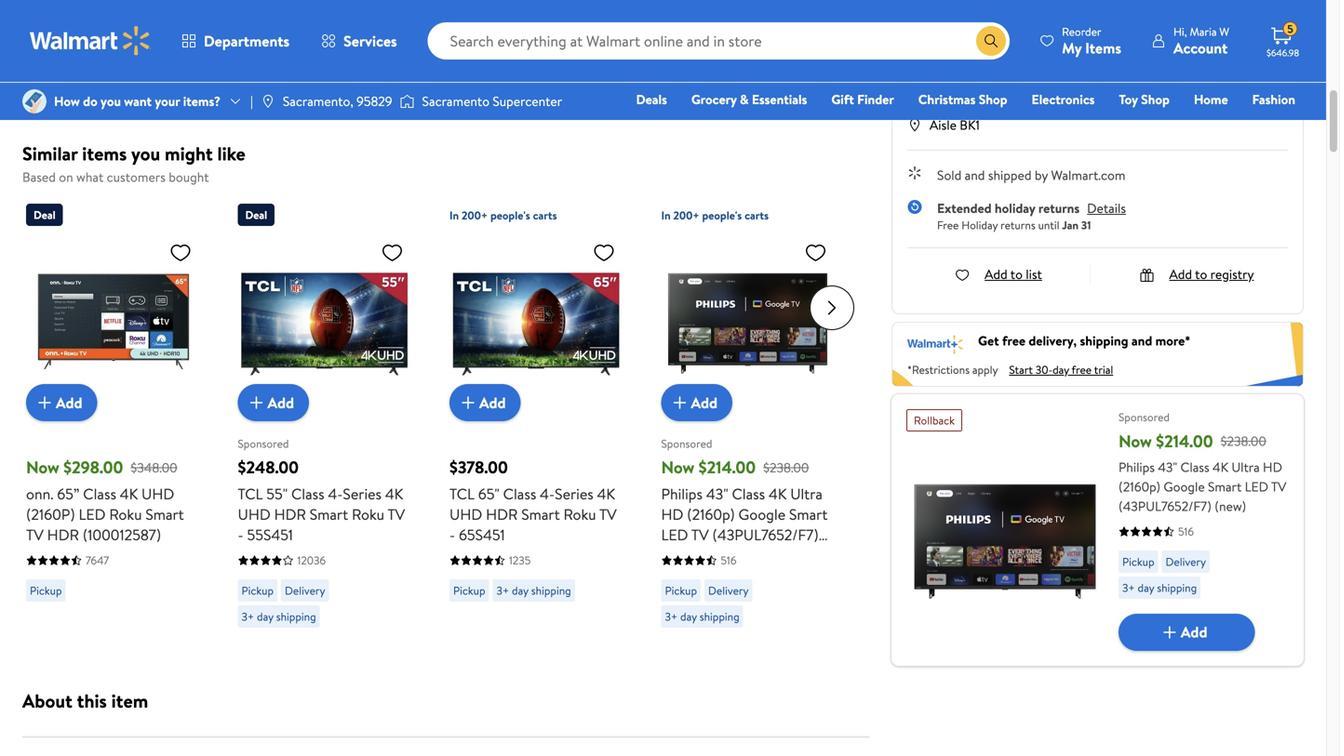 Task type: vqa. For each thing, say whether or not it's contained in the screenshot.
Kit, at the left of page
no



Task type: locate. For each thing, give the bounding box(es) containing it.
1 horizontal spatial returns
[[1039, 199, 1080, 217]]

and left more*
[[1132, 332, 1153, 350]]

tcl left '55"'
[[238, 484, 263, 505]]

200+
[[462, 208, 488, 223], [674, 208, 700, 223]]

 image for sacramento supercenter
[[400, 92, 415, 111]]

delivery inside now $214.00 group
[[1166, 554, 1206, 570]]

1 horizontal spatial (2160p)
[[1119, 478, 1161, 496]]

series inside sponsored $248.00 tcl 55" class 4-series 4k uhd hdr smart roku tv - 55s451
[[343, 484, 382, 505]]

0 horizontal spatial  image
[[22, 89, 47, 114]]

1 add to cart image from the left
[[34, 392, 56, 414]]

2 product group from the left
[[238, 196, 411, 636]]

pickup
[[1123, 554, 1155, 570], [30, 583, 62, 599], [242, 583, 274, 599], [453, 583, 486, 599], [665, 583, 697, 599]]

0 horizontal spatial philips 43" class 4k ultra hd (2160p) google smart led tv (43pul7652/f7) (new) image
[[661, 234, 835, 407]]

65 in platform
[[37, 14, 142, 56]]

product group containing $378.00
[[450, 196, 623, 636]]

2 200+ from the left
[[674, 208, 700, 223]]

series right '55"'
[[343, 484, 382, 505]]

uhd
[[142, 484, 174, 505], [238, 505, 271, 525], [450, 505, 482, 525]]

0 vertical spatial philips 43" class 4k ultra hd (2160p) google smart led tv (43pul7652/f7) (new) image
[[661, 234, 835, 407]]

0 horizontal spatial sponsored now $214.00 $238.00 philips 43" class 4k ultra hd (2160p) google smart led tv (43pul7652/f7) (new)
[[661, 436, 828, 566]]

1 horizontal spatial free button
[[1037, 0, 1159, 49]]

0 horizontal spatial add to cart image
[[34, 392, 56, 414]]

0 horizontal spatial google
[[739, 505, 786, 525]]

grocery & essentials link
[[683, 89, 816, 109]]

1 horizontal spatial tcl
[[450, 484, 475, 505]]

add to cart image for now
[[669, 392, 691, 414]]

services button
[[305, 19, 413, 63]]

get
[[978, 332, 999, 350]]

delivery
[[1166, 554, 1206, 570], [285, 583, 325, 599], [708, 583, 749, 599]]

0 horizontal spatial uhd
[[142, 484, 174, 505]]

0 vertical spatial gift
[[832, 90, 854, 108]]

1 horizontal spatial hd
[[1263, 458, 1283, 476]]

free
[[1003, 332, 1026, 350], [1072, 362, 1092, 378]]

ultra
[[1232, 458, 1260, 476], [791, 484, 823, 505]]

rate
[[524, 38, 547, 56]]

$646.98
[[1267, 47, 1300, 59]]

1 in 200+ people's carts from the left
[[450, 208, 557, 223]]

200+ for $378.00
[[462, 208, 488, 223]]

grocery
[[692, 90, 737, 108]]

1 horizontal spatial 516
[[1179, 524, 1194, 540]]

1 vertical spatial (2160p)
[[687, 505, 735, 525]]

2 shop from the left
[[1141, 90, 1170, 108]]

deal down "based"
[[34, 207, 56, 223]]

roku
[[115, 38, 143, 56], [109, 505, 142, 525], [352, 505, 385, 525], [564, 505, 596, 525]]

like
[[217, 141, 246, 167]]

0 horizontal spatial free button
[[908, 0, 1030, 49]]

people's for $378.00
[[491, 208, 530, 223]]

shipping inside now $214.00 group
[[1157, 580, 1197, 596]]

2 people's from the left
[[702, 208, 742, 223]]

1 vertical spatial google
[[739, 505, 786, 525]]

hdr down 65"
[[47, 525, 79, 546]]

shop right toy
[[1141, 90, 1170, 108]]

1 horizontal spatial 4-
[[540, 484, 555, 505]]

hd inside now $214.00 group
[[1263, 458, 1283, 476]]

product group
[[26, 196, 199, 636], [238, 196, 411, 636], [450, 196, 623, 636], [661, 196, 835, 636]]

my
[[1062, 38, 1082, 58]]

1 vertical spatial free
[[1072, 362, 1092, 378]]

1 vertical spatial hd
[[661, 505, 684, 525]]

get free delivery, shipping and more*
[[978, 332, 1191, 350]]

1 people's from the left
[[491, 208, 530, 223]]

516
[[1179, 524, 1194, 540], [721, 553, 737, 569]]

55s451
[[247, 525, 293, 546]]

0 horizontal spatial hdr
[[47, 525, 79, 546]]

shop
[[979, 90, 1008, 108], [1141, 90, 1170, 108]]

add to favorites list, philips 43" class 4k ultra hd (2160p) google smart led tv (43pul7652/f7) (new) image
[[805, 241, 827, 264]]

more*
[[1156, 332, 1191, 350]]

hdr up 12036
[[274, 505, 306, 525]]

add
[[985, 265, 1008, 283], [1170, 265, 1193, 283], [56, 393, 82, 413], [268, 393, 294, 413], [479, 393, 506, 413], [691, 393, 718, 413], [1181, 622, 1208, 643]]

2 - from the left
[[450, 525, 455, 546]]

0 horizontal spatial carts
[[533, 208, 557, 223]]

gift
[[832, 90, 854, 108], [998, 116, 1021, 135]]

add to favorites list, tcl 65" class 4-series 4k uhd hdr smart roku tv - 65s451 image
[[593, 241, 615, 264]]

tv inside sponsored $248.00 tcl 55" class 4-series 4k uhd hdr smart roku tv - 55s451
[[388, 505, 405, 525]]

0 horizontal spatial tcl
[[238, 484, 263, 505]]

0 horizontal spatial and
[[965, 166, 985, 184]]

2 carts from the left
[[745, 208, 769, 223]]

apply
[[973, 362, 998, 378]]

account
[[1174, 38, 1228, 58]]

add to cart image
[[457, 392, 479, 414], [1159, 622, 1181, 644]]

 image left how
[[22, 89, 47, 114]]

0 horizontal spatial -
[[238, 525, 244, 546]]

toy shop link
[[1111, 89, 1178, 109]]

class inside $378.00 tcl 65" class 4-series 4k uhd hdr smart roku tv - 65s451
[[503, 484, 537, 505]]

0 horizontal spatial sacramento
[[422, 92, 490, 110]]

series inside $378.00 tcl 65" class 4-series 4k uhd hdr smart roku tv - 65s451
[[555, 484, 594, 505]]

(2160p) inside now $214.00 group
[[1119, 478, 1161, 496]]

0 horizontal spatial 43"
[[706, 484, 729, 505]]

gift left "cards"
[[998, 116, 1021, 135]]

4- inside sponsored $248.00 tcl 55" class 4-series 4k uhd hdr smart roku tv - 55s451
[[328, 484, 343, 505]]

reorder my items
[[1062, 24, 1122, 58]]

uhd inside now $298.00 $348.00 onn. 65" class 4k uhd (2160p) led roku smart tv hdr (100012587)
[[142, 484, 174, 505]]

philips 43" class 4k ultra hd (2160p) google smart led tv (43pul7652/f7) (new) image for product group containing now $214.00
[[661, 234, 835, 407]]

0 vertical spatial google
[[1164, 478, 1205, 496]]

tcl 55" class 4-series 4k uhd hdr smart roku tv - 55s451 image
[[238, 234, 411, 407]]

free button up sacramento supercenter change as soon as today
[[908, 0, 1030, 49]]

(43pul7652/f7) inside now $214.00 group
[[1119, 497, 1212, 516]]

sponsored for philips 43" class 4k ultra hd (2160p) google smart led tv (43pul7652/f7) (new)
[[661, 436, 713, 452]]

sponsored inside sponsored $248.00 tcl 55" class 4-series 4k uhd hdr smart roku tv - 55s451
[[238, 436, 289, 452]]

516 inside now $214.00 group
[[1179, 524, 1194, 540]]

returns left 31
[[1039, 199, 1080, 217]]

delivery,
[[1029, 332, 1077, 350]]

add button for $248.00
[[238, 384, 309, 422]]

1 tcl from the left
[[238, 484, 263, 505]]

reorder
[[1062, 24, 1102, 40]]

uhd down "$248.00"
[[238, 505, 271, 525]]

 image
[[261, 94, 275, 109]]

to left registry
[[1195, 265, 1208, 283]]

2 to from the left
[[1195, 265, 1208, 283]]

1 horizontal spatial you
[[131, 141, 160, 167]]

0 vertical spatial $238.00
[[1221, 432, 1267, 451]]

0 vertical spatial 43"
[[1158, 458, 1178, 476]]

1 horizontal spatial (new)
[[1215, 497, 1247, 516]]

1 shop from the left
[[979, 90, 1008, 108]]

now inside group
[[1119, 430, 1152, 453]]

start
[[1009, 362, 1033, 378]]

2 deal from the left
[[245, 207, 267, 223]]

0 horizontal spatial to
[[1011, 265, 1023, 283]]

items?
[[183, 92, 221, 110]]

delivery for $248.00
[[285, 583, 325, 599]]

sponsored inside now $214.00 group
[[1119, 409, 1170, 425]]

$348.00
[[131, 459, 177, 477]]

tv
[[146, 38, 161, 56], [1272, 478, 1287, 496], [388, 505, 405, 525], [599, 505, 617, 525], [26, 525, 44, 546], [692, 525, 709, 546]]

philips 43" class 4k ultra hd (2160p) google smart led tv (43pul7652/f7) (new) image
[[661, 234, 835, 407], [907, 439, 1104, 637]]

in
[[450, 208, 459, 223], [661, 208, 671, 223]]

one debit
[[1153, 116, 1216, 135]]

1 product group from the left
[[26, 196, 199, 636]]

0 horizontal spatial 200+
[[462, 208, 488, 223]]

philips 43" class 4k ultra hd (2160p) google smart led tv (43pul7652/f7) (new) image for now $214.00 group
[[907, 439, 1104, 637]]

refresh
[[476, 38, 521, 56]]

1 horizontal spatial people's
[[702, 208, 742, 223]]

philips 43" class 4k ultra hd (2160p) google smart led tv (43pul7652/f7) (new) image inside now $214.00 group
[[907, 439, 1104, 637]]

0 vertical spatial supercenter
[[979, 66, 1048, 84]]

fashion
[[1253, 90, 1296, 108]]

1 horizontal spatial ultra
[[1232, 458, 1260, 476]]

0 horizontal spatial add to cart image
[[457, 392, 479, 414]]

add inside now $214.00 group
[[1181, 622, 1208, 643]]

3 add to cart image from the left
[[669, 392, 691, 414]]

day inside get free delivery, shipping and more* banner
[[1053, 362, 1070, 378]]

you up customers
[[131, 141, 160, 167]]

registry
[[1211, 265, 1254, 283]]

free left trial
[[1072, 362, 1092, 378]]

shipping inside banner
[[1080, 332, 1129, 350]]

4 product group from the left
[[661, 196, 835, 636]]

google inside product group
[[739, 505, 786, 525]]

sponsored for tcl 55" class 4-series 4k uhd hdr smart roku tv - 55s451
[[238, 436, 289, 452]]

2 4- from the left
[[540, 484, 555, 505]]

sacramento inside sacramento supercenter change as soon as today
[[908, 66, 975, 84]]

4- right 65"
[[540, 484, 555, 505]]

and inside banner
[[1132, 332, 1153, 350]]

to left list
[[1011, 265, 1023, 283]]

1 horizontal spatial (43pul7652/f7)
[[1119, 497, 1212, 516]]

0 vertical spatial (new)
[[1215, 497, 1247, 516]]

gift left finder
[[832, 90, 854, 108]]

0 vertical spatial $214.00
[[1156, 430, 1214, 453]]

smart inside now $214.00 group
[[1208, 478, 1242, 496]]

0 horizontal spatial ultra
[[791, 484, 823, 505]]

hdr
[[274, 505, 306, 525], [486, 505, 518, 525], [47, 525, 79, 546]]

0 vertical spatial hd
[[1263, 458, 1283, 476]]

1 horizontal spatial supercenter
[[979, 66, 1048, 84]]

uhd down $378.00
[[450, 505, 482, 525]]

1 200+ from the left
[[462, 208, 488, 223]]

home link
[[1186, 89, 1237, 109]]

1 free button from the left
[[908, 0, 1030, 49]]

1 horizontal spatial add to cart image
[[1159, 622, 1181, 644]]

debit
[[1184, 116, 1216, 135]]

by
[[1035, 166, 1048, 184]]

add to cart image for $298.00
[[34, 392, 56, 414]]

1 carts from the left
[[533, 208, 557, 223]]

add to cart image for $248.00
[[245, 392, 268, 414]]

0 horizontal spatial now
[[26, 456, 59, 479]]

1 horizontal spatial sponsored
[[661, 436, 713, 452]]

0 horizontal spatial delivery
[[285, 583, 325, 599]]

supercenter down rate
[[493, 92, 562, 110]]

4k inside now $214.00 group
[[1213, 458, 1229, 476]]

3+
[[1123, 580, 1135, 596], [497, 583, 509, 599], [242, 609, 254, 625], [665, 609, 678, 625]]

uhd inside sponsored $248.00 tcl 55" class 4-series 4k uhd hdr smart roku tv - 55s451
[[238, 505, 271, 525]]

2 series from the left
[[555, 484, 594, 505]]

0 horizontal spatial you
[[101, 92, 121, 110]]

1 horizontal spatial $238.00
[[1221, 432, 1267, 451]]

1 horizontal spatial add to cart image
[[245, 392, 268, 414]]

deal for sponsored
[[245, 207, 267, 223]]

walmart image
[[30, 26, 151, 56]]

led inside now $298.00 $348.00 onn. 65" class 4k uhd (2160p) led roku smart tv hdr (100012587)
[[79, 505, 106, 525]]

philips
[[1119, 458, 1155, 476], [661, 484, 703, 505]]

2 horizontal spatial sponsored
[[1119, 409, 1170, 425]]

change
[[1056, 66, 1099, 84]]

1 vertical spatial you
[[131, 141, 160, 167]]

free button up change
[[1037, 0, 1159, 49]]

1 4- from the left
[[328, 484, 343, 505]]

series
[[343, 484, 382, 505], [555, 484, 594, 505]]

smart inside sponsored $248.00 tcl 55" class 4-series 4k uhd hdr smart roku tv - 55s451
[[310, 505, 348, 525]]

one
[[1153, 116, 1181, 135]]

2 horizontal spatial add to cart image
[[669, 392, 691, 414]]

0 vertical spatial you
[[101, 92, 121, 110]]

7647
[[86, 553, 109, 569]]

product group containing $248.00
[[238, 196, 411, 636]]

3+ day shipping
[[1123, 580, 1197, 596], [497, 583, 571, 599], [242, 609, 316, 625], [665, 609, 740, 625]]

1 vertical spatial and
[[1132, 332, 1153, 350]]

smart inside now $298.00 $348.00 onn. 65" class 4k uhd (2160p) led roku smart tv hdr (100012587)
[[146, 505, 184, 525]]

1 vertical spatial 516
[[721, 553, 737, 569]]

sacramento down the refresh
[[422, 92, 490, 110]]

200+ for sponsored
[[674, 208, 700, 223]]

0 vertical spatial (43pul7652/f7)
[[1119, 497, 1212, 516]]

1 vertical spatial philips 43" class 4k ultra hd (2160p) google smart led tv (43pul7652/f7) (new) image
[[907, 439, 1104, 637]]

now inside now $298.00 $348.00 onn. 65" class 4k uhd (2160p) led roku smart tv hdr (100012587)
[[26, 456, 59, 479]]

1 horizontal spatial uhd
[[238, 505, 271, 525]]

platform
[[37, 38, 88, 56]]

1 vertical spatial add to cart image
[[1159, 622, 1181, 644]]

hi, maria w account
[[1174, 24, 1230, 58]]

0 vertical spatial sacramento
[[908, 66, 975, 84]]

free right get
[[1003, 332, 1026, 350]]

0 horizontal spatial 516
[[721, 553, 737, 569]]

0 horizontal spatial philips
[[661, 484, 703, 505]]

next slide for similar items you might like list image
[[810, 286, 855, 330]]

deal down like
[[245, 207, 267, 223]]

1 horizontal spatial free
[[1072, 362, 1092, 378]]

supercenter for sacramento supercenter change as soon as today
[[979, 66, 1048, 84]]

details
[[1087, 199, 1126, 217]]

smart
[[1208, 478, 1242, 496], [146, 505, 184, 525], [310, 505, 348, 525], [522, 505, 560, 525], [789, 505, 828, 525]]

hz
[[580, 38, 595, 56]]

add to cart image
[[34, 392, 56, 414], [245, 392, 268, 414], [669, 392, 691, 414]]

aisle bk1
[[930, 116, 980, 134]]

aisle
[[930, 116, 957, 134]]

add to list
[[985, 265, 1043, 283]]

2 horizontal spatial uhd
[[450, 505, 482, 525]]

1 vertical spatial ultra
[[791, 484, 823, 505]]

2 add to cart image from the left
[[245, 392, 268, 414]]

0 horizontal spatial shop
[[979, 90, 1008, 108]]

you inside similar items you might like based on what customers bought
[[131, 141, 160, 167]]

1 vertical spatial sacramento
[[422, 92, 490, 110]]

- left 65s451
[[450, 525, 455, 546]]

- inside sponsored $248.00 tcl 55" class 4-series 4k uhd hdr smart roku tv - 55s451
[[238, 525, 244, 546]]

- left 55s451
[[238, 525, 244, 546]]

hdr up 1235
[[486, 505, 518, 525]]

0 horizontal spatial in 200+ people's carts
[[450, 208, 557, 223]]

4k inside $378.00 tcl 65" class 4-series 4k uhd hdr smart roku tv - 65s451
[[597, 484, 615, 505]]

3+ inside now $214.00 group
[[1123, 580, 1135, 596]]

tv inside now $214.00 group
[[1272, 478, 1287, 496]]

1 vertical spatial $214.00
[[699, 456, 756, 479]]

0 vertical spatial ultra
[[1232, 458, 1260, 476]]

1 - from the left
[[238, 525, 244, 546]]

0 horizontal spatial deal
[[34, 207, 56, 223]]

and right sold
[[965, 166, 985, 184]]

free left holiday
[[937, 217, 959, 233]]

1 vertical spatial (43pul7652/f7)
[[713, 525, 819, 546]]

christmas shop
[[919, 90, 1008, 108]]

 image
[[22, 89, 47, 114], [400, 92, 415, 111]]

0 horizontal spatial people's
[[491, 208, 530, 223]]

add to registry button
[[1140, 265, 1254, 283]]

2 in from the left
[[661, 208, 671, 223]]

supercenter inside sacramento supercenter change as soon as today
[[979, 66, 1048, 84]]

sacramento up christmas
[[908, 66, 975, 84]]

series right 65"
[[555, 484, 594, 505]]

1 to from the left
[[1011, 265, 1023, 283]]

0 vertical spatial add to cart image
[[457, 392, 479, 414]]

 image right 95829
[[400, 92, 415, 111]]

tcl left 65"
[[450, 484, 475, 505]]

1 horizontal spatial 200+
[[674, 208, 700, 223]]

1 horizontal spatial sacramento
[[908, 66, 975, 84]]

you
[[101, 92, 121, 110], [131, 141, 160, 167]]

sponsored
[[1119, 409, 1170, 425], [238, 436, 289, 452], [661, 436, 713, 452]]

1 vertical spatial gift
[[998, 116, 1021, 135]]

deal
[[34, 207, 56, 223], [245, 207, 267, 223]]

4k
[[1213, 458, 1229, 476], [120, 484, 138, 505], [385, 484, 403, 505], [597, 484, 615, 505], [769, 484, 787, 505]]

1 horizontal spatial gift
[[998, 116, 1021, 135]]

returns left until
[[1001, 217, 1036, 233]]

1 deal from the left
[[34, 207, 56, 223]]

1 in from the left
[[450, 208, 459, 223]]

tv inside $378.00 tcl 65" class 4-series 4k uhd hdr smart roku tv - 65s451
[[599, 505, 617, 525]]

gift cards link
[[990, 115, 1066, 135]]

1 horizontal spatial deal
[[245, 207, 267, 223]]

3 product group from the left
[[450, 196, 623, 636]]

services
[[344, 31, 397, 51]]

shop up bk1 at right
[[979, 90, 1008, 108]]

1 horizontal spatial philips
[[1119, 458, 1155, 476]]

4- right '55"'
[[328, 484, 343, 505]]

hd inside product group
[[661, 505, 684, 525]]

uhd inside $378.00 tcl 65" class 4-series 4k uhd hdr smart roku tv - 65s451
[[450, 505, 482, 525]]

free left search icon
[[958, 19, 979, 35]]

2 in 200+ people's carts from the left
[[661, 208, 769, 223]]

shop for toy shop
[[1141, 90, 1170, 108]]

free button
[[908, 0, 1030, 49], [1037, 0, 1159, 49]]

1 horizontal spatial in
[[661, 208, 671, 223]]

christmas
[[919, 90, 976, 108]]

1 series from the left
[[343, 484, 382, 505]]

1 horizontal spatial -
[[450, 525, 455, 546]]

free inside extended holiday returns details free holiday returns until jan 31
[[937, 217, 959, 233]]

day
[[1053, 362, 1070, 378], [1138, 580, 1155, 596], [512, 583, 529, 599], [257, 609, 274, 625], [680, 609, 697, 625]]

add to registry
[[1170, 265, 1254, 283]]

0 horizontal spatial 4-
[[328, 484, 343, 505]]

0 horizontal spatial $238.00
[[763, 459, 809, 477]]

1 horizontal spatial $214.00
[[1156, 430, 1214, 453]]

0 horizontal spatial hd
[[661, 505, 684, 525]]

shipped
[[988, 166, 1032, 184]]

class inside now $298.00 $348.00 onn. 65" class 4k uhd (2160p) led roku smart tv hdr (100012587)
[[83, 484, 116, 505]]

you right do
[[101, 92, 121, 110]]

1 horizontal spatial philips 43" class 4k ultra hd (2160p) google smart led tv (43pul7652/f7) (new) image
[[907, 439, 1104, 637]]

fashion link
[[1244, 89, 1304, 109]]

trial
[[1095, 362, 1114, 378]]

0 horizontal spatial gift
[[832, 90, 854, 108]]

1 horizontal spatial  image
[[400, 92, 415, 111]]

1 horizontal spatial series
[[555, 484, 594, 505]]

0 vertical spatial philips
[[1119, 458, 1155, 476]]

0 horizontal spatial (new)
[[661, 546, 697, 566]]

toy
[[1119, 90, 1138, 108]]

1 horizontal spatial google
[[1164, 478, 1205, 496]]

supercenter down search icon
[[979, 66, 1048, 84]]

your
[[155, 92, 180, 110]]

uhd down $348.00
[[142, 484, 174, 505]]

2 tcl from the left
[[450, 484, 475, 505]]



Task type: describe. For each thing, give the bounding box(es) containing it.
change button
[[1056, 66, 1099, 84]]

$378.00
[[450, 456, 508, 479]]

sacramento,
[[283, 92, 354, 110]]

roku inside now $298.00 $348.00 onn. 65" class 4k uhd (2160p) led roku smart tv hdr (100012587)
[[109, 505, 142, 525]]

uhd for $298.00
[[142, 484, 174, 505]]

smart inside $378.00 tcl 65" class 4-series 4k uhd hdr smart roku tv - 65s451
[[522, 505, 560, 525]]

1 vertical spatial $238.00
[[763, 459, 809, 477]]

start 30-day free trial
[[1009, 362, 1114, 378]]

tcl inside $378.00 tcl 65" class 4-series 4k uhd hdr smart roku tv - 65s451
[[450, 484, 475, 505]]

tcl 65" class 4-series 4k uhd hdr smart roku tv - 65s451 image
[[450, 234, 623, 407]]

1235
[[509, 553, 531, 569]]

Search search field
[[428, 22, 1010, 60]]

list
[[1026, 265, 1043, 283]]

&
[[740, 90, 749, 108]]

roku tv
[[115, 38, 161, 56]]

gift finder
[[832, 90, 894, 108]]

12036
[[297, 553, 326, 569]]

pickup for $214.00
[[665, 583, 697, 599]]

in 200+ people's carts for sponsored
[[661, 208, 769, 223]]

add to list button
[[955, 265, 1043, 283]]

60 hz
[[562, 38, 595, 56]]

about this item
[[22, 688, 148, 714]]

add to favorites list, tcl 55" class 4-series 4k uhd hdr smart roku tv - 55s451 image
[[381, 241, 404, 264]]

(new) inside now $214.00 group
[[1215, 497, 1247, 516]]

pickup inside now $214.00 group
[[1123, 554, 1155, 570]]

departments
[[204, 31, 290, 51]]

65"
[[57, 484, 80, 505]]

0 vertical spatial and
[[965, 166, 985, 184]]

add to favorites list, onn. 65" class 4k uhd (2160p) led roku smart tv hdr (100012587) image
[[169, 241, 192, 264]]

in 200+ people's carts for $378.00
[[450, 208, 557, 223]]

1 vertical spatial philips
[[661, 484, 703, 505]]

31
[[1082, 217, 1091, 233]]

516 inside product group
[[721, 553, 737, 569]]

$214.00 inside product group
[[699, 456, 756, 479]]

delivery for now
[[708, 583, 749, 599]]

1 horizontal spatial now
[[661, 456, 695, 479]]

registry
[[1081, 116, 1129, 135]]

search icon image
[[984, 34, 999, 48]]

shop for christmas shop
[[979, 90, 1008, 108]]

uhd for tcl
[[450, 505, 482, 525]]

4- inside $378.00 tcl 65" class 4-series 4k uhd hdr smart roku tv - 65s451
[[540, 484, 555, 505]]

- inside $378.00 tcl 65" class 4-series 4k uhd hdr smart roku tv - 65s451
[[450, 525, 455, 546]]

one debit link
[[1145, 115, 1224, 135]]

0 horizontal spatial (43pul7652/f7)
[[713, 525, 819, 546]]

to for registry
[[1195, 265, 1208, 283]]

today
[[961, 92, 989, 108]]

on
[[59, 168, 73, 186]]

$378.00 tcl 65" class 4-series 4k uhd hdr smart roku tv - 65s451
[[450, 456, 617, 546]]

sacramento for sacramento supercenter
[[422, 92, 490, 110]]

grocery & essentials
[[692, 90, 807, 108]]

sacramento supercenter change as soon as today
[[908, 66, 1099, 108]]

rollback
[[914, 413, 955, 429]]

similar items you might like based on what customers bought
[[22, 141, 246, 186]]

65s451
[[459, 525, 505, 546]]

philips inside now $214.00 group
[[1119, 458, 1155, 476]]

sponsored now $214.00 $238.00 philips 43" class 4k ultra hd (2160p) google smart led tv (43pul7652/f7) (new) inside now $214.00 group
[[1119, 409, 1287, 516]]

how
[[54, 92, 80, 110]]

how do you want your items?
[[54, 92, 221, 110]]

sacramento supercenter
[[422, 92, 562, 110]]

based
[[22, 168, 56, 186]]

60
[[562, 38, 577, 56]]

4k inside sponsored $248.00 tcl 55" class 4-series 4k uhd hdr smart roku tv - 55s451
[[385, 484, 403, 505]]

you for might
[[131, 141, 160, 167]]

holiday
[[995, 199, 1036, 217]]

sacramento for sacramento supercenter change as soon as today
[[908, 66, 975, 84]]

hdr inside now $298.00 $348.00 onn. 65" class 4k uhd (2160p) led roku smart tv hdr (100012587)
[[47, 525, 79, 546]]

product group containing now $298.00
[[26, 196, 199, 636]]

hi,
[[1174, 24, 1187, 40]]

sacramento, 95829
[[283, 92, 392, 110]]

soon
[[922, 92, 945, 108]]

cards
[[1024, 116, 1057, 135]]

in for $378.00
[[450, 208, 459, 223]]

deals
[[636, 90, 667, 108]]

details button
[[1087, 199, 1126, 217]]

size
[[79, 14, 100, 32]]

led refresh rate
[[476, 14, 585, 56]]

people's for sponsored
[[702, 208, 742, 223]]

$214.00 inside group
[[1156, 430, 1214, 453]]

43" inside now $214.00 group
[[1158, 458, 1178, 476]]

65
[[115, 14, 129, 32]]

1 vertical spatial 43"
[[706, 484, 729, 505]]

gift finder link
[[823, 89, 903, 109]]

pickup for tcl
[[242, 583, 274, 599]]

screen
[[37, 14, 76, 32]]

ultra inside product group
[[791, 484, 823, 505]]

led inside the led refresh rate
[[562, 14, 585, 32]]

pickup for $348.00
[[30, 583, 62, 599]]

home
[[1194, 90, 1228, 108]]

add button for now
[[661, 384, 733, 422]]

class inside now $214.00 group
[[1181, 458, 1210, 476]]

now $214.00 group
[[892, 395, 1304, 666]]

in for sponsored
[[661, 208, 671, 223]]

roku inside $378.00 tcl 65" class 4-series 4k uhd hdr smart roku tv - 65s451
[[564, 505, 596, 525]]

ultra inside now $214.00 group
[[1232, 458, 1260, 476]]

(2160p) inside product group
[[687, 505, 735, 525]]

tv inside now $298.00 $348.00 onn. 65" class 4k uhd (2160p) led roku smart tv hdr (100012587)
[[26, 525, 44, 546]]

 image for how do you want your items?
[[22, 89, 47, 114]]

w
[[1220, 24, 1230, 40]]

onn. 65" class 4k uhd (2160p) led roku smart tv hdr (100012587) image
[[26, 234, 199, 407]]

$298.00
[[63, 456, 123, 479]]

add to cart image inside the add button
[[1159, 622, 1181, 644]]

0 horizontal spatial returns
[[1001, 217, 1036, 233]]

similar
[[22, 141, 78, 167]]

electronics
[[1032, 90, 1095, 108]]

roku inside sponsored $248.00 tcl 55" class 4-series 4k uhd hdr smart roku tv - 55s451
[[352, 505, 385, 525]]

deal for now
[[34, 207, 56, 223]]

0 horizontal spatial free
[[1003, 332, 1026, 350]]

65"
[[478, 484, 500, 505]]

do
[[83, 92, 97, 110]]

hdr inside sponsored $248.00 tcl 55" class 4-series 4k uhd hdr smart roku tv - 55s451
[[274, 505, 306, 525]]

led inside now $214.00 group
[[1245, 478, 1269, 496]]

(new) inside product group
[[661, 546, 697, 566]]

tcl inside sponsored $248.00 tcl 55" class 4-series 4k uhd hdr smart roku tv - 55s451
[[238, 484, 263, 505]]

free up items in the top right of the page
[[1087, 19, 1109, 35]]

about
[[22, 688, 72, 714]]

5
[[1288, 21, 1294, 37]]

4k inside now $298.00 $348.00 onn. 65" class 4k uhd (2160p) led roku smart tv hdr (100012587)
[[120, 484, 138, 505]]

class inside sponsored $248.00 tcl 55" class 4-series 4k uhd hdr smart roku tv - 55s451
[[291, 484, 325, 505]]

customers
[[107, 168, 166, 186]]

items
[[82, 141, 127, 167]]

items
[[1086, 38, 1122, 58]]

you for want
[[101, 92, 121, 110]]

onn.
[[26, 484, 53, 505]]

fashion gift cards
[[998, 90, 1296, 135]]

supercenter for sacramento supercenter
[[493, 92, 562, 110]]

christmas shop link
[[910, 89, 1016, 109]]

$238.00 inside now $214.00 group
[[1221, 432, 1267, 451]]

carts for sponsored
[[745, 208, 769, 223]]

add button for $298.00
[[26, 384, 97, 422]]

walmart+
[[1240, 116, 1296, 135]]

$248.00
[[238, 456, 299, 479]]

bought
[[169, 168, 209, 186]]

2 free button from the left
[[1037, 0, 1159, 49]]

now $298.00 $348.00 onn. 65" class 4k uhd (2160p) led roku smart tv hdr (100012587)
[[26, 456, 184, 546]]

add button inside now $214.00 group
[[1119, 614, 1255, 651]]

get free delivery, shipping and more* banner
[[892, 322, 1304, 387]]

departments button
[[166, 19, 305, 63]]

carts for $378.00
[[533, 208, 557, 223]]

this
[[77, 688, 107, 714]]

walmart plus image
[[908, 332, 964, 354]]

product group containing now $214.00
[[661, 196, 835, 636]]

3+ day shipping inside now $214.00 group
[[1123, 580, 1197, 596]]

sponsored now $214.00 $238.00 philips 43" class 4k ultra hd (2160p) google smart led tv (43pul7652/f7) (new) inside product group
[[661, 436, 828, 566]]

as
[[948, 92, 958, 108]]

registry link
[[1073, 115, 1137, 135]]

screen size
[[37, 14, 100, 32]]

maria
[[1190, 24, 1217, 40]]

gift inside "fashion gift cards"
[[998, 116, 1021, 135]]

Walmart Site-Wide search field
[[428, 22, 1010, 60]]

55"
[[266, 484, 288, 505]]

holiday
[[962, 217, 998, 233]]

walmart.com
[[1051, 166, 1126, 184]]

(100012587)
[[83, 525, 161, 546]]

google inside now $214.00 group
[[1164, 478, 1205, 496]]

until
[[1039, 217, 1060, 233]]

to for list
[[1011, 265, 1023, 283]]

sold and shipped by walmart.com
[[937, 166, 1126, 184]]

day inside now $214.00 group
[[1138, 580, 1155, 596]]

|
[[250, 92, 253, 110]]

hdr inside $378.00 tcl 65" class 4-series 4k uhd hdr smart roku tv - 65s451
[[486, 505, 518, 525]]



